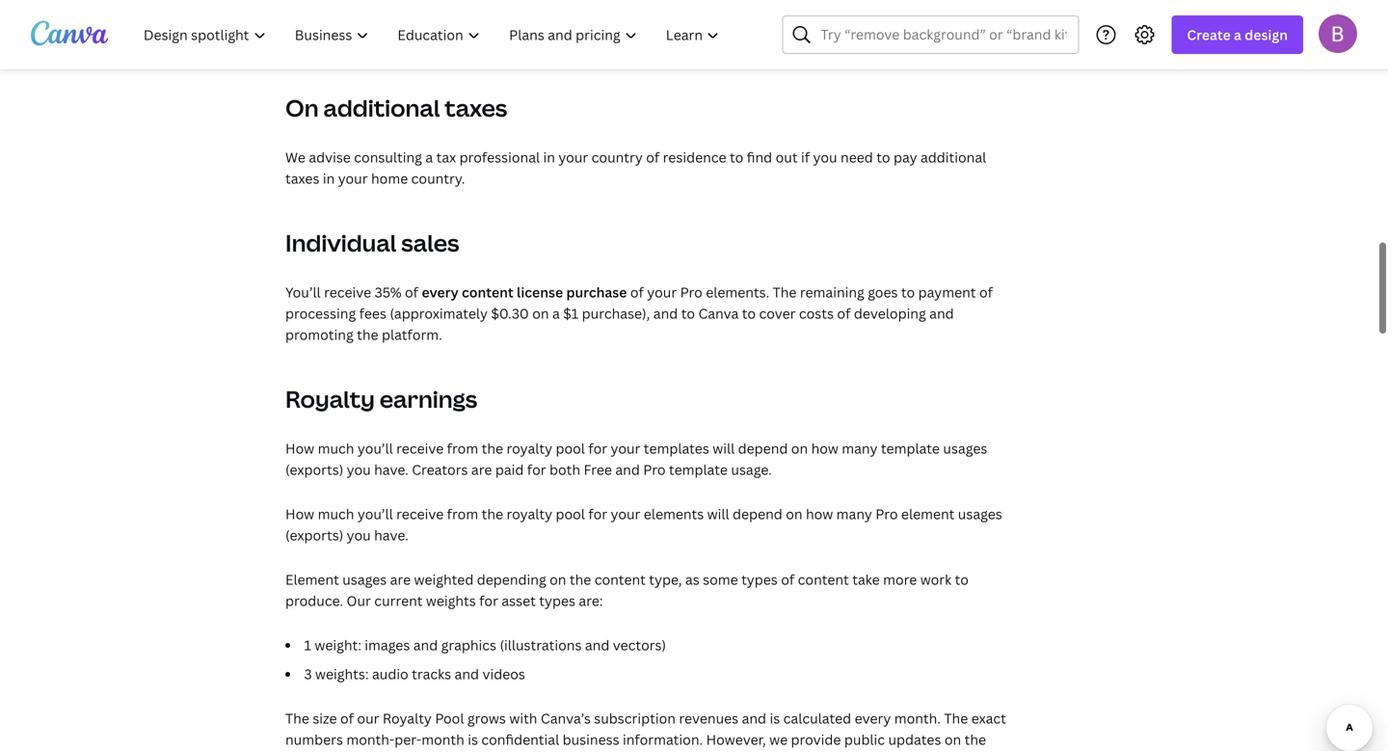 Task type: describe. For each thing, give the bounding box(es) containing it.
you inside how much you'll receive from the royalty pool for your templates will depend on how many template usages (exports) you have. creators are paid for both free and pro template usage.
[[347, 460, 371, 479]]

to down elements.
[[742, 304, 756, 323]]

and down graphics
[[455, 665, 479, 683]]

0 horizontal spatial template
[[669, 460, 728, 479]]

35%
[[375, 283, 402, 301]]

a inside dropdown button
[[1234, 26, 1242, 44]]

are inside how much you'll receive from the royalty pool for your templates will depend on how many template usages (exports) you have. creators are paid for both free and pro template usage.
[[471, 460, 492, 479]]

our
[[347, 592, 371, 610]]

for right the paid
[[527, 460, 546, 479]]

payment
[[919, 283, 976, 301]]

3 weights: audio tracks and videos
[[304, 665, 525, 683]]

you'll
[[285, 283, 321, 301]]

and left vectors)
[[585, 636, 610, 654]]

create a design button
[[1172, 15, 1304, 54]]

need
[[841, 148, 873, 166]]

pro inside how much you'll receive from the royalty pool for your elements will depend on how many pro element usages (exports) you have.
[[876, 505, 898, 523]]

work
[[921, 570, 952, 589]]

creators
[[412, 460, 468, 479]]

1 weight: images and graphics (illustrations and vectors)
[[304, 636, 666, 654]]

costs
[[799, 304, 834, 323]]

graphics
[[441, 636, 497, 654]]

you'll for you
[[358, 505, 393, 523]]

many for pro
[[837, 505, 873, 523]]

free
[[584, 460, 612, 479]]

tracks
[[412, 665, 451, 683]]

we
[[770, 730, 788, 749]]

videos
[[483, 665, 525, 683]]

0 horizontal spatial the
[[285, 709, 309, 728]]

earnings
[[380, 383, 477, 415]]

public
[[845, 730, 885, 749]]

sales
[[401, 227, 459, 258]]

weights:
[[315, 665, 369, 683]]

as
[[685, 570, 700, 589]]

how for template
[[811, 439, 839, 458]]

0 horizontal spatial types
[[539, 592, 576, 610]]

bob builder image
[[1319, 14, 1358, 53]]

our
[[357, 709, 379, 728]]

are:
[[579, 592, 603, 610]]

we advise consulting a tax professional in your country of residence to find out if you need to pay additional taxes in your home country.
[[285, 148, 987, 188]]

from for creators
[[447, 439, 478, 458]]

promoting
[[285, 325, 354, 344]]

elements.
[[706, 283, 770, 301]]

receive for have.
[[396, 439, 444, 458]]

you inside how much you'll receive from the royalty pool for your elements will depend on how many pro element usages (exports) you have.
[[347, 526, 371, 544]]

and inside how much you'll receive from the royalty pool for your templates will depend on how many template usages (exports) you have. creators are paid for both free and pro template usage.
[[616, 460, 640, 479]]

month
[[422, 730, 465, 749]]

depending
[[477, 570, 546, 589]]

of your pro elements. the remaining goes to payment of processing fees (approximately $0.30 on a $1 purchase), and to canva to cover costs of developing and promoting the platform.
[[285, 283, 993, 344]]

1 horizontal spatial content
[[595, 570, 646, 589]]

if
[[801, 148, 810, 166]]

audio
[[372, 665, 409, 683]]

license
[[517, 283, 563, 301]]

templates
[[644, 439, 709, 458]]

1
[[304, 636, 311, 654]]

royalty for creators
[[507, 439, 553, 458]]

3
[[304, 665, 312, 683]]

much for you
[[318, 439, 354, 458]]

and right purchase),
[[654, 304, 678, 323]]

take
[[853, 570, 880, 589]]

design
[[1245, 26, 1288, 44]]

2 horizontal spatial content
[[798, 570, 849, 589]]

processing
[[285, 304, 356, 323]]

month-
[[347, 730, 395, 749]]

0 horizontal spatial every
[[422, 283, 459, 301]]

canva's
[[541, 709, 591, 728]]

how much you'll receive from the royalty pool for your templates will depend on how many template usages (exports) you have. creators are paid for both free and pro template usage.
[[285, 439, 988, 479]]

1 horizontal spatial template
[[881, 439, 940, 458]]

usages inside how much you'll receive from the royalty pool for your templates will depend on how many template usages (exports) you have. creators are paid for both free and pro template usage.
[[943, 439, 988, 458]]

to left pay
[[877, 148, 890, 166]]

weights
[[426, 592, 476, 610]]

and inside the size of our royalty pool grows with canva's subscription revenues and is calculated every month. the exact numbers month-per-month is confidential business information. however, we provide public updates on th
[[742, 709, 767, 728]]

purchase),
[[582, 304, 650, 323]]

elements
[[644, 505, 704, 523]]

(approximately
[[390, 304, 488, 323]]

updates
[[889, 730, 941, 749]]

1 horizontal spatial taxes
[[445, 92, 507, 123]]

confidential
[[481, 730, 559, 749]]

on inside element usages are weighted depending on the content type, as some types of content take more work to produce. our current weights for asset types are:
[[550, 570, 566, 589]]

to inside element usages are weighted depending on the content type, as some types of content take more work to produce. our current weights for asset types are:
[[955, 570, 969, 589]]

tax
[[436, 148, 456, 166]]

pool for templates
[[556, 439, 585, 458]]

current
[[374, 592, 423, 610]]

every inside the size of our royalty pool grows with canva's subscription revenues and is calculated every month. the exact numbers month-per-month is confidential business information. however, we provide public updates on th
[[855, 709, 891, 728]]

to left find
[[730, 148, 744, 166]]

produce.
[[285, 592, 343, 610]]

create a design
[[1187, 26, 1288, 44]]

usages inside how much you'll receive from the royalty pool for your elements will depend on how many pro element usages (exports) you have.
[[958, 505, 1003, 523]]

grows
[[468, 709, 506, 728]]

how for how much you'll receive from the royalty pool for your elements will depend on how many pro element usages (exports) you have.
[[285, 505, 314, 523]]

paid
[[495, 460, 524, 479]]

canva
[[699, 304, 739, 323]]

usage.
[[731, 460, 772, 479]]

home
[[371, 169, 408, 188]]

0 vertical spatial types
[[742, 570, 778, 589]]

on inside the size of our royalty pool grows with canva's subscription revenues and is calculated every month. the exact numbers month-per-month is confidential business information. however, we provide public updates on th
[[945, 730, 962, 749]]

your left country
[[559, 148, 588, 166]]

royalty for have.
[[507, 505, 553, 523]]

subscription
[[594, 709, 676, 728]]

a inside we advise consulting a tax professional in your country of residence to find out if you need to pay additional taxes in your home country.
[[426, 148, 433, 166]]

cover
[[759, 304, 796, 323]]

information.
[[623, 730, 703, 749]]

much for (exports)
[[318, 505, 354, 523]]

the size of our royalty pool grows with canva's subscription revenues and is calculated every month. the exact numbers month-per-month is confidential business information. however, we provide public updates on th
[[285, 709, 1007, 751]]

find
[[747, 148, 773, 166]]

fees
[[359, 304, 387, 323]]

receive for you
[[396, 505, 444, 523]]

will for elements
[[707, 505, 730, 523]]

top level navigation element
[[131, 15, 736, 54]]

of inside element usages are weighted depending on the content type, as some types of content take more work to produce. our current weights for asset types are:
[[781, 570, 795, 589]]

however,
[[706, 730, 766, 749]]

you'll receive 35% of every content license purchase
[[285, 283, 627, 301]]

the inside how much you'll receive from the royalty pool for your templates will depend on how many template usages (exports) you have. creators are paid for both free and pro template usage.
[[482, 439, 503, 458]]

0 vertical spatial receive
[[324, 283, 371, 301]]

how for pro
[[806, 505, 833, 523]]



Task type: locate. For each thing, give the bounding box(es) containing it.
you'll down royalty earnings
[[358, 439, 393, 458]]

pool
[[556, 439, 585, 458], [556, 505, 585, 523]]

pool
[[435, 709, 464, 728]]

with
[[509, 709, 538, 728]]

a inside the of your pro elements. the remaining goes to payment of processing fees (approximately $0.30 on a $1 purchase), and to canva to cover costs of developing and promoting the platform.
[[552, 304, 560, 323]]

1 vertical spatial additional
[[921, 148, 987, 166]]

you
[[813, 148, 838, 166], [347, 460, 371, 479], [347, 526, 371, 544]]

2 horizontal spatial a
[[1234, 26, 1242, 44]]

additional right pay
[[921, 148, 987, 166]]

will for templates
[[713, 439, 735, 458]]

professional
[[460, 148, 540, 166]]

the inside the of your pro elements. the remaining goes to payment of processing fees (approximately $0.30 on a $1 purchase), and to canva to cover costs of developing and promoting the platform.
[[357, 325, 379, 344]]

1 pool from the top
[[556, 439, 585, 458]]

types left are:
[[539, 592, 576, 610]]

your down advise
[[338, 169, 368, 188]]

0 vertical spatial are
[[471, 460, 492, 479]]

how
[[285, 439, 314, 458], [285, 505, 314, 523]]

every
[[422, 283, 459, 301], [855, 709, 891, 728]]

0 vertical spatial is
[[770, 709, 780, 728]]

1 vertical spatial from
[[447, 505, 478, 523]]

business
[[563, 730, 620, 749]]

2 have. from the top
[[374, 526, 409, 544]]

1 vertical spatial you
[[347, 460, 371, 479]]

much inside how much you'll receive from the royalty pool for your templates will depend on how many template usages (exports) you have. creators are paid for both free and pro template usage.
[[318, 439, 354, 458]]

and up tracks
[[413, 636, 438, 654]]

type,
[[649, 570, 682, 589]]

element
[[901, 505, 955, 523]]

usages right element
[[958, 505, 1003, 523]]

depend
[[738, 439, 788, 458], [733, 505, 783, 523]]

for inside how much you'll receive from the royalty pool for your elements will depend on how many pro element usages (exports) you have.
[[588, 505, 608, 523]]

2 horizontal spatial pro
[[876, 505, 898, 523]]

every up (approximately
[[422, 283, 459, 301]]

2 how from the top
[[285, 505, 314, 523]]

the inside the of your pro elements. the remaining goes to payment of processing fees (approximately $0.30 on a $1 purchase), and to canva to cover costs of developing and promoting the platform.
[[773, 283, 797, 301]]

0 vertical spatial how
[[285, 439, 314, 458]]

pro
[[680, 283, 703, 301], [643, 460, 666, 479], [876, 505, 898, 523]]

purchase
[[566, 283, 627, 301]]

0 vertical spatial a
[[1234, 26, 1242, 44]]

taxes inside we advise consulting a tax professional in your country of residence to find out if you need to pay additional taxes in your home country.
[[285, 169, 320, 188]]

1 vertical spatial how
[[806, 505, 833, 523]]

0 vertical spatial (exports)
[[285, 460, 343, 479]]

1 horizontal spatial in
[[543, 148, 555, 166]]

1 vertical spatial you'll
[[358, 505, 393, 523]]

usages
[[943, 439, 988, 458], [958, 505, 1003, 523], [343, 570, 387, 589]]

the up numbers
[[285, 709, 309, 728]]

0 vertical spatial depend
[[738, 439, 788, 458]]

content
[[462, 283, 514, 301], [595, 570, 646, 589], [798, 570, 849, 589]]

how
[[811, 439, 839, 458], [806, 505, 833, 523]]

template down templates
[[669, 460, 728, 479]]

content up the $0.30
[[462, 283, 514, 301]]

and right free
[[616, 460, 640, 479]]

1 horizontal spatial the
[[773, 283, 797, 301]]

types right some
[[742, 570, 778, 589]]

1 horizontal spatial a
[[552, 304, 560, 323]]

0 vertical spatial in
[[543, 148, 555, 166]]

for left asset
[[479, 592, 498, 610]]

1 vertical spatial (exports)
[[285, 526, 343, 544]]

2 from from the top
[[447, 505, 478, 523]]

will up usage.
[[713, 439, 735, 458]]

taxes down the we
[[285, 169, 320, 188]]

from up creators
[[447, 439, 478, 458]]

your inside how much you'll receive from the royalty pool for your elements will depend on how many pro element usages (exports) you have.
[[611, 505, 641, 523]]

receive inside how much you'll receive from the royalty pool for your templates will depend on how many template usages (exports) you have. creators are paid for both free and pro template usage.
[[396, 439, 444, 458]]

have. inside how much you'll receive from the royalty pool for your elements will depend on how many pro element usages (exports) you have.
[[374, 526, 409, 544]]

how for how much you'll receive from the royalty pool for your templates will depend on how many template usages (exports) you have. creators are paid for both free and pro template usage.
[[285, 439, 314, 458]]

2 vertical spatial a
[[552, 304, 560, 323]]

0 vertical spatial royalty
[[285, 383, 375, 415]]

taxes up professional
[[445, 92, 507, 123]]

1 vertical spatial receive
[[396, 439, 444, 458]]

royalty earnings
[[285, 383, 477, 415]]

will inside how much you'll receive from the royalty pool for your elements will depend on how many pro element usages (exports) you have.
[[707, 505, 730, 523]]

depend inside how much you'll receive from the royalty pool for your elements will depend on how many pro element usages (exports) you have.
[[733, 505, 783, 523]]

many inside how much you'll receive from the royalty pool for your templates will depend on how many template usages (exports) you have. creators are paid for both free and pro template usage.
[[842, 439, 878, 458]]

template up element
[[881, 439, 940, 458]]

receive inside how much you'll receive from the royalty pool for your elements will depend on how many pro element usages (exports) you have.
[[396, 505, 444, 523]]

much up element
[[318, 505, 354, 523]]

you right if
[[813, 148, 838, 166]]

the
[[357, 325, 379, 344], [482, 439, 503, 458], [482, 505, 503, 523], [570, 570, 591, 589]]

royalty inside how much you'll receive from the royalty pool for your templates will depend on how many template usages (exports) you have. creators are paid for both free and pro template usage.
[[507, 439, 553, 458]]

2 much from the top
[[318, 505, 354, 523]]

1 (exports) from the top
[[285, 460, 343, 479]]

to
[[730, 148, 744, 166], [877, 148, 890, 166], [901, 283, 915, 301], [681, 304, 695, 323], [742, 304, 756, 323], [955, 570, 969, 589]]

images
[[365, 636, 410, 654]]

1 vertical spatial royalty
[[383, 709, 432, 728]]

will inside how much you'll receive from the royalty pool for your templates will depend on how many template usages (exports) you have. creators are paid for both free and pro template usage.
[[713, 439, 735, 458]]

remaining
[[800, 283, 865, 301]]

of right payment
[[980, 283, 993, 301]]

both
[[550, 460, 581, 479]]

0 horizontal spatial content
[[462, 283, 514, 301]]

many for template
[[842, 439, 878, 458]]

1 vertical spatial will
[[707, 505, 730, 523]]

you'll inside how much you'll receive from the royalty pool for your elements will depend on how many pro element usages (exports) you have.
[[358, 505, 393, 523]]

are left the paid
[[471, 460, 492, 479]]

the inside element usages are weighted depending on the content type, as some types of content take more work to produce. our current weights for asset types are:
[[570, 570, 591, 589]]

is
[[770, 709, 780, 728], [468, 730, 478, 749]]

country.
[[411, 169, 465, 188]]

of inside we advise consulting a tax professional in your country of residence to find out if you need to pay additional taxes in your home country.
[[646, 148, 660, 166]]

pay
[[894, 148, 918, 166]]

of up purchase),
[[630, 283, 644, 301]]

0 horizontal spatial a
[[426, 148, 433, 166]]

1 from from the top
[[447, 439, 478, 458]]

1 you'll from the top
[[358, 439, 393, 458]]

1 vertical spatial is
[[468, 730, 478, 749]]

how inside how much you'll receive from the royalty pool for your templates will depend on how many template usages (exports) you have. creators are paid for both free and pro template usage.
[[811, 439, 839, 458]]

2 (exports) from the top
[[285, 526, 343, 544]]

in
[[543, 148, 555, 166], [323, 169, 335, 188]]

is up we
[[770, 709, 780, 728]]

how inside how much you'll receive from the royalty pool for your elements will depend on how many pro element usages (exports) you have.
[[285, 505, 314, 523]]

(illustrations
[[500, 636, 582, 654]]

template
[[881, 439, 940, 458], [669, 460, 728, 479]]

0 horizontal spatial is
[[468, 730, 478, 749]]

2 vertical spatial receive
[[396, 505, 444, 523]]

2 horizontal spatial the
[[944, 709, 968, 728]]

from for have.
[[447, 505, 478, 523]]

we
[[285, 148, 306, 166]]

of inside the size of our royalty pool grows with canva's subscription revenues and is calculated every month. the exact numbers month-per-month is confidential business information. however, we provide public updates on th
[[340, 709, 354, 728]]

of down remaining
[[837, 304, 851, 323]]

your left 'elements'
[[611, 505, 641, 523]]

pool inside how much you'll receive from the royalty pool for your templates will depend on how many template usages (exports) you have. creators are paid for both free and pro template usage.
[[556, 439, 585, 458]]

for down free
[[588, 505, 608, 523]]

much
[[318, 439, 354, 458], [318, 505, 354, 523]]

to left canva
[[681, 304, 695, 323]]

the inside how much you'll receive from the royalty pool for your elements will depend on how many pro element usages (exports) you have.
[[482, 505, 503, 523]]

pool up both
[[556, 439, 585, 458]]

1 vertical spatial usages
[[958, 505, 1003, 523]]

2 vertical spatial usages
[[343, 570, 387, 589]]

0 vertical spatial taxes
[[445, 92, 507, 123]]

are inside element usages are weighted depending on the content type, as some types of content take more work to produce. our current weights for asset types are:
[[390, 570, 411, 589]]

2 royalty from the top
[[507, 505, 553, 523]]

developing
[[854, 304, 926, 323]]

(exports) inside how much you'll receive from the royalty pool for your templates will depend on how many template usages (exports) you have. creators are paid for both free and pro template usage.
[[285, 460, 343, 479]]

1 vertical spatial types
[[539, 592, 576, 610]]

in right professional
[[543, 148, 555, 166]]

the down the paid
[[482, 505, 503, 523]]

of right '35%'
[[405, 283, 418, 301]]

1 vertical spatial royalty
[[507, 505, 553, 523]]

from inside how much you'll receive from the royalty pool for your templates will depend on how many template usages (exports) you have. creators are paid for both free and pro template usage.
[[447, 439, 478, 458]]

are up current
[[390, 570, 411, 589]]

depend inside how much you'll receive from the royalty pool for your templates will depend on how many template usages (exports) you have. creators are paid for both free and pro template usage.
[[738, 439, 788, 458]]

your inside how much you'll receive from the royalty pool for your templates will depend on how many template usages (exports) you have. creators are paid for both free and pro template usage.
[[611, 439, 641, 458]]

to right 'goes'
[[901, 283, 915, 301]]

$0.30
[[491, 304, 529, 323]]

pool inside how much you'll receive from the royalty pool for your elements will depend on how many pro element usages (exports) you have.
[[556, 505, 585, 523]]

0 horizontal spatial royalty
[[285, 383, 375, 415]]

individual sales
[[285, 227, 459, 258]]

pro up canva
[[680, 283, 703, 301]]

pro inside the of your pro elements. the remaining goes to payment of processing fees (approximately $0.30 on a $1 purchase), and to canva to cover costs of developing and promoting the platform.
[[680, 283, 703, 301]]

your inside the of your pro elements. the remaining goes to payment of processing fees (approximately $0.30 on a $1 purchase), and to canva to cover costs of developing and promoting the platform.
[[647, 283, 677, 301]]

some
[[703, 570, 738, 589]]

pro down templates
[[643, 460, 666, 479]]

0 horizontal spatial taxes
[[285, 169, 320, 188]]

1 vertical spatial depend
[[733, 505, 783, 523]]

pool down both
[[556, 505, 585, 523]]

for inside element usages are weighted depending on the content type, as some types of content take more work to produce. our current weights for asset types are:
[[479, 592, 498, 610]]

size
[[313, 709, 337, 728]]

1 have. from the top
[[374, 460, 409, 479]]

to right work
[[955, 570, 969, 589]]

you up our
[[347, 526, 371, 544]]

of left our
[[340, 709, 354, 728]]

weighted
[[414, 570, 474, 589]]

1 horizontal spatial every
[[855, 709, 891, 728]]

a left the $1
[[552, 304, 560, 323]]

many inside how much you'll receive from the royalty pool for your elements will depend on how many pro element usages (exports) you have.
[[837, 505, 873, 523]]

for up free
[[588, 439, 608, 458]]

residence
[[663, 148, 727, 166]]

0 horizontal spatial additional
[[323, 92, 440, 123]]

of
[[646, 148, 660, 166], [405, 283, 418, 301], [630, 283, 644, 301], [980, 283, 993, 301], [837, 304, 851, 323], [781, 570, 795, 589], [340, 709, 354, 728]]

on inside how much you'll receive from the royalty pool for your templates will depend on how many template usages (exports) you have. creators are paid for both free and pro template usage.
[[791, 439, 808, 458]]

receive down creators
[[396, 505, 444, 523]]

more
[[883, 570, 917, 589]]

0 vertical spatial will
[[713, 439, 735, 458]]

1 horizontal spatial is
[[770, 709, 780, 728]]

additional up consulting
[[323, 92, 440, 123]]

1 vertical spatial taxes
[[285, 169, 320, 188]]

is down grows
[[468, 730, 478, 749]]

royalty
[[507, 439, 553, 458], [507, 505, 553, 523]]

0 horizontal spatial are
[[390, 570, 411, 589]]

vectors)
[[613, 636, 666, 654]]

1 vertical spatial how
[[285, 505, 314, 523]]

1 vertical spatial template
[[669, 460, 728, 479]]

numbers
[[285, 730, 343, 749]]

exact
[[972, 709, 1007, 728]]

a
[[1234, 26, 1242, 44], [426, 148, 433, 166], [552, 304, 560, 323]]

month.
[[895, 709, 941, 728]]

are
[[471, 460, 492, 479], [390, 570, 411, 589]]

1 horizontal spatial pro
[[680, 283, 703, 301]]

asset
[[502, 592, 536, 610]]

depend down usage.
[[733, 505, 783, 523]]

have. left creators
[[374, 460, 409, 479]]

weight:
[[315, 636, 361, 654]]

you inside we advise consulting a tax professional in your country of residence to find out if you need to pay additional taxes in your home country.
[[813, 148, 838, 166]]

consulting
[[354, 148, 422, 166]]

have. up current
[[374, 526, 409, 544]]

calculated
[[784, 709, 852, 728]]

royalty inside the size of our royalty pool grows with canva's subscription revenues and is calculated every month. the exact numbers month-per-month is confidential business information. however, we provide public updates on th
[[383, 709, 432, 728]]

0 vertical spatial you
[[813, 148, 838, 166]]

your up free
[[611, 439, 641, 458]]

will
[[713, 439, 735, 458], [707, 505, 730, 523]]

royalty up the paid
[[507, 439, 553, 458]]

how much you'll receive from the royalty pool for your elements will depend on how many pro element usages (exports) you have.
[[285, 505, 1003, 544]]

0 vertical spatial additional
[[323, 92, 440, 123]]

royalty down promoting
[[285, 383, 375, 415]]

will right 'elements'
[[707, 505, 730, 523]]

1 royalty from the top
[[507, 439, 553, 458]]

1 vertical spatial are
[[390, 570, 411, 589]]

royalty down the paid
[[507, 505, 553, 523]]

Try "remove background" or "brand kit" search field
[[821, 16, 1067, 53]]

goes
[[868, 283, 898, 301]]

1 vertical spatial have.
[[374, 526, 409, 544]]

how down royalty earnings
[[285, 439, 314, 458]]

2 pool from the top
[[556, 505, 585, 523]]

royalty up per-
[[383, 709, 432, 728]]

additional inside we advise consulting a tax professional in your country of residence to find out if you need to pay additional taxes in your home country.
[[921, 148, 987, 166]]

usages up our
[[343, 570, 387, 589]]

1 horizontal spatial types
[[742, 570, 778, 589]]

how inside how much you'll receive from the royalty pool for your templates will depend on how many template usages (exports) you have. creators are paid for both free and pro template usage.
[[285, 439, 314, 458]]

0 vertical spatial usages
[[943, 439, 988, 458]]

0 vertical spatial have.
[[374, 460, 409, 479]]

1 vertical spatial pool
[[556, 505, 585, 523]]

a left tax
[[426, 148, 433, 166]]

1 vertical spatial every
[[855, 709, 891, 728]]

1 horizontal spatial are
[[471, 460, 492, 479]]

1 how from the top
[[285, 439, 314, 458]]

content left take at bottom
[[798, 570, 849, 589]]

2 vertical spatial you
[[347, 526, 371, 544]]

0 vertical spatial pro
[[680, 283, 703, 301]]

pro left element
[[876, 505, 898, 523]]

royalty inside how much you'll receive from the royalty pool for your elements will depend on how many pro element usages (exports) you have.
[[507, 505, 553, 523]]

0 vertical spatial every
[[422, 283, 459, 301]]

on inside how much you'll receive from the royalty pool for your elements will depend on how many pro element usages (exports) you have.
[[786, 505, 803, 523]]

you'll inside how much you'll receive from the royalty pool for your templates will depend on how many template usages (exports) you have. creators are paid for both free and pro template usage.
[[358, 439, 393, 458]]

depend for elements
[[733, 505, 783, 523]]

how up element
[[285, 505, 314, 523]]

usages up element
[[943, 439, 988, 458]]

your
[[559, 148, 588, 166], [338, 169, 368, 188], [647, 283, 677, 301], [611, 439, 641, 458], [611, 505, 641, 523]]

0 vertical spatial from
[[447, 439, 478, 458]]

individual
[[285, 227, 397, 258]]

royalty
[[285, 383, 375, 415], [383, 709, 432, 728]]

platform.
[[382, 325, 442, 344]]

depend up usage.
[[738, 439, 788, 458]]

every up the public
[[855, 709, 891, 728]]

0 vertical spatial pool
[[556, 439, 585, 458]]

revenues
[[679, 709, 739, 728]]

2 you'll from the top
[[358, 505, 393, 523]]

receive up creators
[[396, 439, 444, 458]]

the up the paid
[[482, 439, 503, 458]]

create
[[1187, 26, 1231, 44]]

1 much from the top
[[318, 439, 354, 458]]

you down royalty earnings
[[347, 460, 371, 479]]

the up are:
[[570, 570, 591, 589]]

1 vertical spatial in
[[323, 169, 335, 188]]

your up purchase),
[[647, 283, 677, 301]]

the down fees
[[357, 325, 379, 344]]

0 horizontal spatial in
[[323, 169, 335, 188]]

1 vertical spatial pro
[[643, 460, 666, 479]]

from
[[447, 439, 478, 458], [447, 505, 478, 523]]

you'll
[[358, 439, 393, 458], [358, 505, 393, 523]]

0 vertical spatial template
[[881, 439, 940, 458]]

per-
[[395, 730, 422, 749]]

(exports) inside how much you'll receive from the royalty pool for your elements will depend on how many pro element usages (exports) you have.
[[285, 526, 343, 544]]

usages inside element usages are weighted depending on the content type, as some types of content take more work to produce. our current weights for asset types are:
[[343, 570, 387, 589]]

1 vertical spatial a
[[426, 148, 433, 166]]

country
[[592, 148, 643, 166]]

0 vertical spatial how
[[811, 439, 839, 458]]

on inside the of your pro elements. the remaining goes to payment of processing fees (approximately $0.30 on a $1 purchase), and to canva to cover costs of developing and promoting the platform.
[[532, 304, 549, 323]]

the up cover
[[773, 283, 797, 301]]

element
[[285, 570, 339, 589]]

content up are:
[[595, 570, 646, 589]]

and up however,
[[742, 709, 767, 728]]

and down payment
[[930, 304, 954, 323]]

0 vertical spatial royalty
[[507, 439, 553, 458]]

1 horizontal spatial additional
[[921, 148, 987, 166]]

pro inside how much you'll receive from the royalty pool for your templates will depend on how many template usages (exports) you have. creators are paid for both free and pro template usage.
[[643, 460, 666, 479]]

$1
[[563, 304, 579, 323]]

2 vertical spatial pro
[[876, 505, 898, 523]]

receive up fees
[[324, 283, 371, 301]]

of right some
[[781, 570, 795, 589]]

much down royalty earnings
[[318, 439, 354, 458]]

you'll up our
[[358, 505, 393, 523]]

0 vertical spatial many
[[842, 439, 878, 458]]

the left exact
[[944, 709, 968, 728]]

0 horizontal spatial pro
[[643, 460, 666, 479]]

on additional taxes
[[285, 92, 507, 123]]

1 vertical spatial much
[[318, 505, 354, 523]]

pool for elements
[[556, 505, 585, 523]]

in down advise
[[323, 169, 335, 188]]

1 vertical spatial many
[[837, 505, 873, 523]]

much inside how much you'll receive from the royalty pool for your elements will depend on how many pro element usages (exports) you have.
[[318, 505, 354, 523]]

receive
[[324, 283, 371, 301], [396, 439, 444, 458], [396, 505, 444, 523]]

how inside how much you'll receive from the royalty pool for your elements will depend on how many pro element usages (exports) you have.
[[806, 505, 833, 523]]

from inside how much you'll receive from the royalty pool for your elements will depend on how many pro element usages (exports) you have.
[[447, 505, 478, 523]]

you'll for have.
[[358, 439, 393, 458]]

have. inside how much you'll receive from the royalty pool for your templates will depend on how many template usages (exports) you have. creators are paid for both free and pro template usage.
[[374, 460, 409, 479]]

1 horizontal spatial royalty
[[383, 709, 432, 728]]

from down creators
[[447, 505, 478, 523]]

0 vertical spatial you'll
[[358, 439, 393, 458]]

a left design
[[1234, 26, 1242, 44]]

of right country
[[646, 148, 660, 166]]

on
[[285, 92, 319, 123]]

depend for templates
[[738, 439, 788, 458]]

provide
[[791, 730, 841, 749]]

0 vertical spatial much
[[318, 439, 354, 458]]



Task type: vqa. For each thing, say whether or not it's contained in the screenshot.
"Create" for Create a team
no



